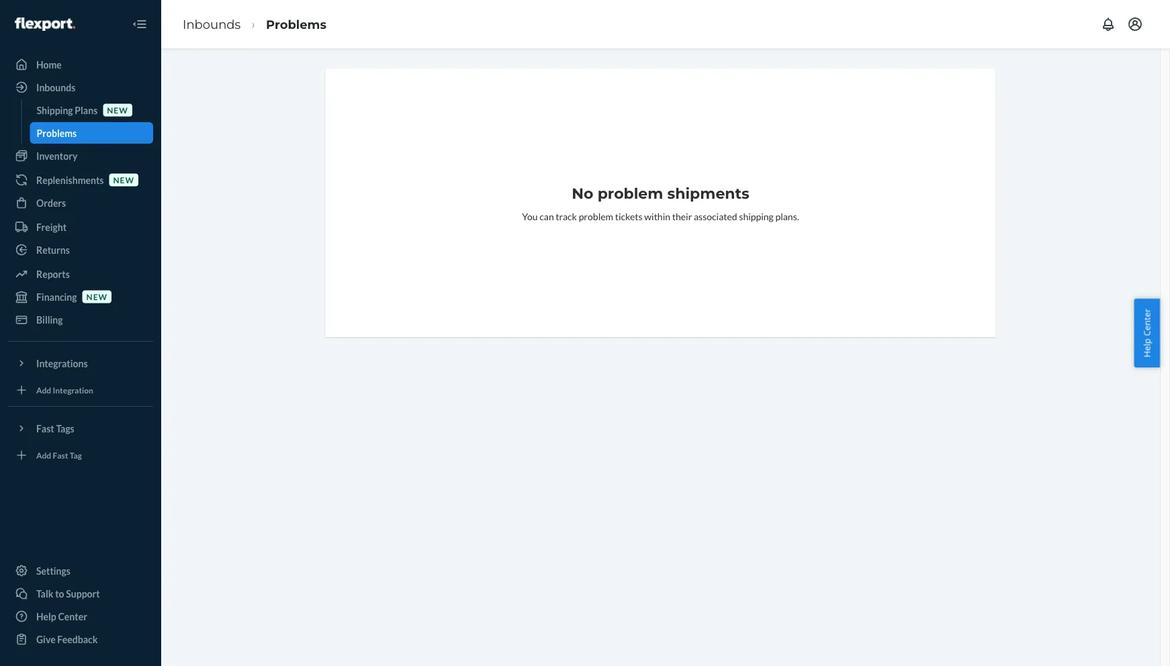 Task type: vqa. For each thing, say whether or not it's contained in the screenshot.
DIMENSIONS
no



Task type: describe. For each thing, give the bounding box(es) containing it.
orders link
[[8, 192, 153, 214]]

fast tags button
[[8, 418, 153, 439]]

orders
[[36, 197, 66, 209]]

0 horizontal spatial help
[[36, 611, 56, 623]]

new for financing
[[86, 292, 108, 302]]

to
[[55, 588, 64, 600]]

plans
[[75, 104, 98, 116]]

financing
[[36, 291, 77, 303]]

you
[[522, 211, 538, 222]]

open notifications image
[[1101, 16, 1117, 32]]

billing
[[36, 314, 63, 326]]

problems link inside breadcrumbs navigation
[[266, 17, 327, 32]]

support
[[66, 588, 100, 600]]

add integration link
[[8, 380, 153, 401]]

tickets
[[615, 211, 643, 222]]

give feedback
[[36, 634, 98, 645]]

track
[[556, 211, 577, 222]]

talk to support
[[36, 588, 100, 600]]

fast inside dropdown button
[[36, 423, 54, 434]]

feedback
[[57, 634, 98, 645]]

open account menu image
[[1128, 16, 1144, 32]]

plans.
[[776, 211, 799, 222]]

no problem shipments
[[572, 184, 750, 203]]

talk to support button
[[8, 583, 153, 605]]

help center inside help center button
[[1141, 309, 1153, 358]]

tags
[[56, 423, 74, 434]]

shipping
[[37, 104, 73, 116]]

help center inside help center link
[[36, 611, 87, 623]]

billing link
[[8, 309, 153, 331]]

inventory link
[[8, 145, 153, 167]]

1 vertical spatial problems link
[[30, 122, 153, 144]]

0 vertical spatial problem
[[598, 184, 663, 203]]

1 vertical spatial problem
[[579, 211, 614, 222]]

settings
[[36, 565, 71, 577]]

home link
[[8, 54, 153, 75]]

settings link
[[8, 560, 153, 582]]

shipping plans
[[37, 104, 98, 116]]

0 horizontal spatial inbounds link
[[8, 77, 153, 98]]

integration
[[53, 385, 93, 395]]

shipments
[[668, 184, 750, 203]]

1 vertical spatial fast
[[53, 451, 68, 460]]



Task type: locate. For each thing, give the bounding box(es) containing it.
new
[[107, 105, 128, 115], [113, 175, 134, 185], [86, 292, 108, 302]]

1 horizontal spatial help
[[1141, 339, 1153, 358]]

add for add fast tag
[[36, 451, 51, 460]]

reports link
[[8, 263, 153, 285]]

2 vertical spatial new
[[86, 292, 108, 302]]

inbounds
[[183, 17, 241, 32], [36, 82, 75, 93]]

shipping
[[739, 211, 774, 222]]

0 horizontal spatial problems
[[37, 127, 77, 139]]

add for add integration
[[36, 385, 51, 395]]

problem
[[598, 184, 663, 203], [579, 211, 614, 222]]

add integration
[[36, 385, 93, 395]]

0 horizontal spatial help center
[[36, 611, 87, 623]]

integrations
[[36, 358, 88, 369]]

0 vertical spatial fast
[[36, 423, 54, 434]]

1 horizontal spatial help center
[[1141, 309, 1153, 358]]

problems link
[[266, 17, 327, 32], [30, 122, 153, 144]]

help inside button
[[1141, 339, 1153, 358]]

reports
[[36, 268, 70, 280]]

1 vertical spatial problems
[[37, 127, 77, 139]]

1 vertical spatial add
[[36, 451, 51, 460]]

new for replenishments
[[113, 175, 134, 185]]

fast
[[36, 423, 54, 434], [53, 451, 68, 460]]

add fast tag link
[[8, 445, 153, 466]]

0 vertical spatial help center
[[1141, 309, 1153, 358]]

help
[[1141, 339, 1153, 358], [36, 611, 56, 623]]

within
[[645, 211, 671, 222]]

inbounds link
[[183, 17, 241, 32], [8, 77, 153, 98]]

problem up tickets
[[598, 184, 663, 203]]

returns
[[36, 244, 70, 256]]

1 vertical spatial help center
[[36, 611, 87, 623]]

center inside button
[[1141, 309, 1153, 336]]

new for shipping plans
[[107, 105, 128, 115]]

1 add from the top
[[36, 385, 51, 395]]

returns link
[[8, 239, 153, 261]]

flexport logo image
[[15, 17, 75, 31]]

new right plans
[[107, 105, 128, 115]]

0 vertical spatial help
[[1141, 339, 1153, 358]]

you can track problem tickets within their associated shipping plans.
[[522, 211, 799, 222]]

no
[[572, 184, 594, 203]]

0 vertical spatial problems link
[[266, 17, 327, 32]]

0 horizontal spatial problems link
[[30, 122, 153, 144]]

home
[[36, 59, 62, 70]]

0 vertical spatial new
[[107, 105, 128, 115]]

add down fast tags
[[36, 451, 51, 460]]

talk
[[36, 588, 53, 600]]

new up orders link in the top left of the page
[[113, 175, 134, 185]]

2 add from the top
[[36, 451, 51, 460]]

freight
[[36, 221, 67, 233]]

1 vertical spatial inbounds
[[36, 82, 75, 93]]

inventory
[[36, 150, 78, 162]]

0 vertical spatial inbounds link
[[183, 17, 241, 32]]

1 horizontal spatial inbounds link
[[183, 17, 241, 32]]

0 vertical spatial add
[[36, 385, 51, 395]]

0 vertical spatial center
[[1141, 309, 1153, 336]]

center
[[1141, 309, 1153, 336], [58, 611, 87, 623]]

1 vertical spatial center
[[58, 611, 87, 623]]

fast left tag
[[53, 451, 68, 460]]

associated
[[694, 211, 738, 222]]

help center link
[[8, 606, 153, 628]]

1 horizontal spatial inbounds
[[183, 17, 241, 32]]

0 horizontal spatial inbounds
[[36, 82, 75, 93]]

0 vertical spatial inbounds
[[183, 17, 241, 32]]

can
[[540, 211, 554, 222]]

help center
[[1141, 309, 1153, 358], [36, 611, 87, 623]]

add left integration
[[36, 385, 51, 395]]

problem down no
[[579, 211, 614, 222]]

problems inside breadcrumbs navigation
[[266, 17, 327, 32]]

0 vertical spatial problems
[[266, 17, 327, 32]]

1 horizontal spatial problems
[[266, 17, 327, 32]]

breadcrumbs navigation
[[172, 5, 337, 44]]

tag
[[70, 451, 82, 460]]

add
[[36, 385, 51, 395], [36, 451, 51, 460]]

new down reports link at the left of the page
[[86, 292, 108, 302]]

integrations button
[[8, 353, 153, 374]]

give feedback button
[[8, 629, 153, 650]]

1 horizontal spatial center
[[1141, 309, 1153, 336]]

fast tags
[[36, 423, 74, 434]]

1 vertical spatial new
[[113, 175, 134, 185]]

freight link
[[8, 216, 153, 238]]

help center button
[[1135, 299, 1160, 368]]

fast left tags
[[36, 423, 54, 434]]

1 horizontal spatial problems link
[[266, 17, 327, 32]]

give
[[36, 634, 56, 645]]

their
[[672, 211, 692, 222]]

close navigation image
[[132, 16, 148, 32]]

problems
[[266, 17, 327, 32], [37, 127, 77, 139]]

replenishments
[[36, 174, 104, 186]]

add fast tag
[[36, 451, 82, 460]]

1 vertical spatial help
[[36, 611, 56, 623]]

0 horizontal spatial center
[[58, 611, 87, 623]]

inbounds link inside breadcrumbs navigation
[[183, 17, 241, 32]]

1 vertical spatial inbounds link
[[8, 77, 153, 98]]

inbounds inside breadcrumbs navigation
[[183, 17, 241, 32]]



